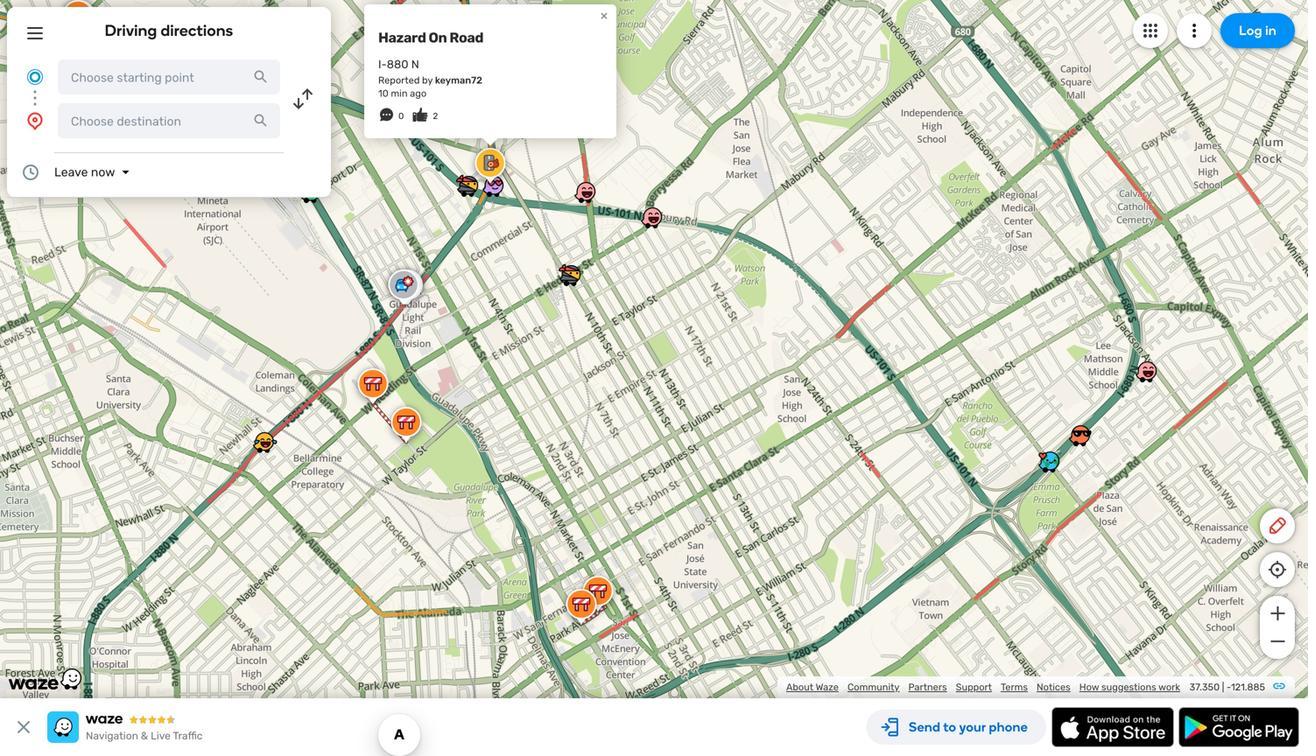 Task type: vqa. For each thing, say whether or not it's contained in the screenshot.
now
yes



Task type: locate. For each thing, give the bounding box(es) containing it.
× link
[[597, 7, 612, 23]]

keyman72
[[435, 74, 483, 86]]

2
[[433, 111, 438, 121]]

about waze link
[[787, 682, 839, 694]]

navigation
[[86, 731, 138, 743]]

37.350
[[1190, 682, 1220, 694]]

waze
[[816, 682, 839, 694]]

terms
[[1001, 682, 1029, 694]]

zoom in image
[[1267, 604, 1289, 625]]

by
[[422, 74, 433, 86]]

37.350 | -121.885
[[1190, 682, 1266, 694]]

driving directions
[[105, 21, 233, 40]]

hazard
[[378, 29, 426, 46]]

about
[[787, 682, 814, 694]]

traffic
[[173, 731, 203, 743]]

community
[[848, 682, 900, 694]]

location image
[[25, 110, 46, 131]]

support link
[[956, 682, 993, 694]]

work
[[1159, 682, 1181, 694]]

Choose starting point text field
[[58, 60, 280, 95]]

pencil image
[[1268, 516, 1289, 537]]

clock image
[[20, 162, 41, 183]]

notices
[[1037, 682, 1071, 694]]

navigation & live traffic
[[86, 731, 203, 743]]

reported
[[378, 74, 420, 86]]

0
[[399, 111, 404, 121]]

-
[[1227, 682, 1232, 694]]

current location image
[[25, 67, 46, 88]]

how
[[1080, 682, 1100, 694]]

n
[[412, 58, 419, 71]]

880
[[387, 58, 409, 71]]

suggestions
[[1102, 682, 1157, 694]]

leave now
[[54, 165, 115, 180]]

about waze community partners support terms notices how suggestions work
[[787, 682, 1181, 694]]



Task type: describe. For each thing, give the bounding box(es) containing it.
zoom out image
[[1267, 632, 1289, 653]]

road
[[450, 29, 484, 46]]

partners link
[[909, 682, 948, 694]]

on
[[429, 29, 447, 46]]

community link
[[848, 682, 900, 694]]

121.885
[[1232, 682, 1266, 694]]

notices link
[[1037, 682, 1071, 694]]

×
[[601, 7, 608, 23]]

leave
[[54, 165, 88, 180]]

driving
[[105, 21, 157, 40]]

|
[[1223, 682, 1225, 694]]

terms link
[[1001, 682, 1029, 694]]

support
[[956, 682, 993, 694]]

i-
[[378, 58, 387, 71]]

x image
[[13, 718, 34, 739]]

link image
[[1273, 680, 1287, 694]]

10
[[378, 88, 389, 99]]

partners
[[909, 682, 948, 694]]

i-880 n reported by keyman72 10 min ago
[[378, 58, 483, 99]]

min
[[391, 88, 408, 99]]

&
[[141, 731, 148, 743]]

ago
[[410, 88, 427, 99]]

how suggestions work link
[[1080, 682, 1181, 694]]

now
[[91, 165, 115, 180]]

Choose destination text field
[[58, 103, 280, 138]]

hazard on road
[[378, 29, 484, 46]]

directions
[[161, 21, 233, 40]]

live
[[151, 731, 171, 743]]



